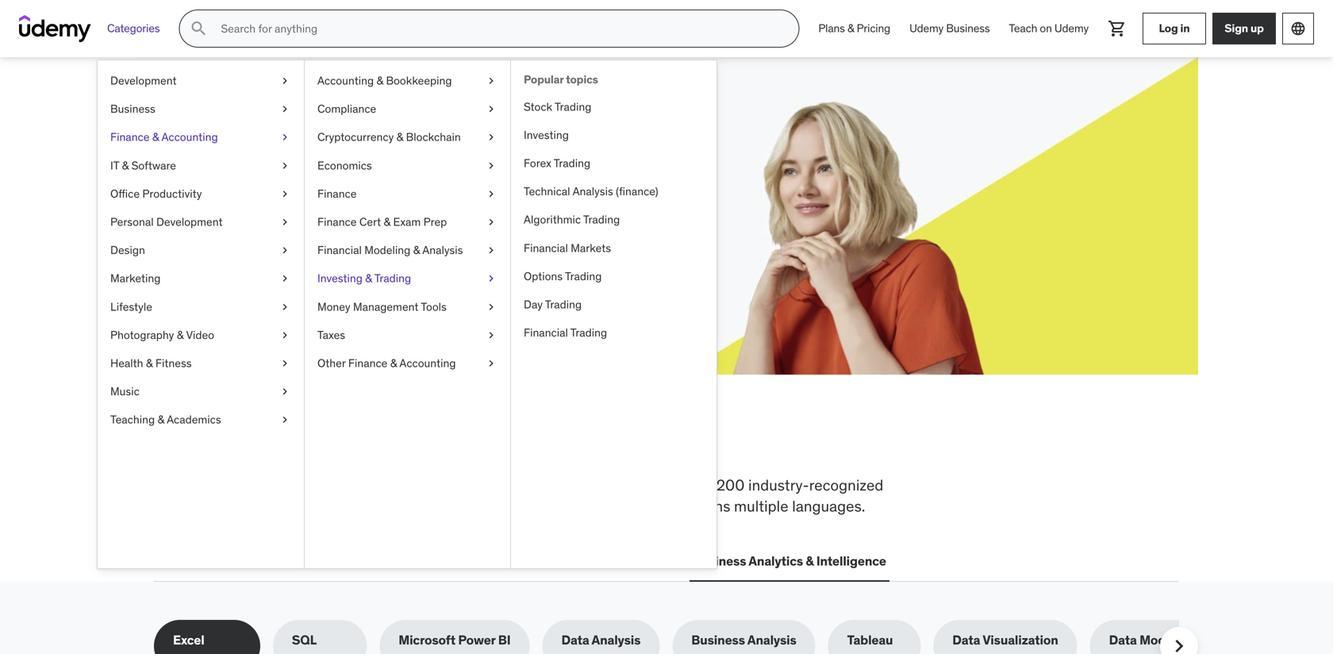 Task type: vqa. For each thing, say whether or not it's contained in the screenshot.
Forex
yes



Task type: describe. For each thing, give the bounding box(es) containing it.
0 vertical spatial development
[[110, 73, 177, 88]]

bi
[[498, 632, 511, 648]]

stock trading
[[524, 99, 592, 114]]

xsmall image for office productivity
[[279, 186, 291, 202]]

with
[[338, 166, 362, 182]]

algorithmic
[[524, 212, 581, 227]]

investing & trading element
[[510, 60, 717, 568]]

$12.99
[[211, 183, 250, 200]]

xsmall image for design
[[279, 243, 291, 258]]

power
[[458, 632, 496, 648]]

financial for financial trading
[[524, 326, 568, 340]]

up
[[1251, 21, 1264, 35]]

xsmall image for personal development
[[279, 214, 291, 230]]

professional
[[484, 497, 567, 516]]

xsmall image for other finance & accounting
[[485, 356, 498, 371]]

options trading link
[[511, 262, 717, 291]]

xsmall image for accounting & bookkeeping
[[485, 73, 498, 89]]

xsmall image for photography & video
[[279, 327, 291, 343]]

communication
[[580, 553, 674, 569]]

lifestyle link
[[98, 293, 304, 321]]

financial trading
[[524, 326, 607, 340]]

xsmall image for money management tools
[[485, 299, 498, 315]]

leadership button
[[395, 542, 467, 580]]

recognized
[[809, 476, 884, 495]]

design
[[110, 243, 145, 257]]

the
[[207, 423, 257, 464]]

& for pricing
[[848, 21, 854, 35]]

workplace
[[267, 476, 336, 495]]

microsoft
[[399, 632, 456, 648]]

it certifications
[[285, 553, 379, 569]]

Search for anything text field
[[218, 15, 780, 42]]

xsmall image for lifestyle
[[279, 299, 291, 315]]

need
[[418, 423, 494, 464]]

visualization
[[983, 632, 1059, 648]]

accounting & bookkeeping
[[318, 73, 452, 88]]

and
[[662, 497, 687, 516]]

data for data visualization
[[953, 632, 981, 648]]

log in link
[[1143, 13, 1207, 44]]

science
[[513, 553, 561, 569]]

plans
[[819, 21, 845, 35]]

2 udemy from the left
[[1055, 21, 1089, 35]]

place
[[600, 423, 683, 464]]

communication button
[[576, 542, 677, 580]]

investing for investing
[[524, 128, 569, 142]]

2 vertical spatial accounting
[[400, 356, 456, 370]]

trading for financial
[[571, 326, 607, 340]]

finance for finance cert & exam prep
[[318, 215, 357, 229]]

finance cert & exam prep link
[[305, 208, 510, 236]]

certifications
[[298, 553, 379, 569]]

forex trading link
[[511, 149, 717, 177]]

xsmall image for investing & trading
[[485, 271, 498, 286]]

content
[[607, 476, 659, 495]]

data for data science
[[483, 553, 511, 569]]

cryptocurrency
[[318, 130, 394, 144]]

our
[[249, 497, 271, 516]]

it for it certifications
[[285, 553, 296, 569]]

1 vertical spatial accounting
[[162, 130, 218, 144]]

analysis for technical
[[573, 184, 613, 199]]

multiple
[[734, 497, 789, 516]]

compliance
[[318, 102, 376, 116]]

tools
[[421, 299, 447, 314]]

web
[[157, 553, 184, 569]]

personal
[[110, 215, 154, 229]]

business for business
[[110, 102, 155, 116]]

technical
[[394, 476, 455, 495]]

finance right the other
[[348, 356, 388, 370]]

critical
[[218, 476, 263, 495]]

through
[[253, 183, 297, 200]]

trading for day
[[545, 297, 582, 312]]

& for bookkeeping
[[377, 73, 384, 88]]

& inside button
[[806, 553, 814, 569]]

teach
[[1009, 21, 1038, 35]]

modeling for data
[[1140, 632, 1196, 648]]

log in
[[1159, 21, 1190, 35]]

personal development
[[110, 215, 223, 229]]

xsmall image for teaching & academics
[[279, 412, 291, 428]]

financial trading link
[[511, 319, 717, 347]]

trading for forex
[[554, 156, 591, 170]]

(finance)
[[616, 184, 659, 199]]

modeling for financial
[[365, 243, 411, 257]]

financial markets
[[524, 241, 611, 255]]

management
[[353, 299, 419, 314]]

marketing link
[[98, 264, 304, 293]]

technical analysis (finance) link
[[511, 177, 717, 206]]

business for business analysis
[[692, 632, 745, 648]]

certifications,
[[154, 497, 246, 516]]

markets
[[571, 241, 611, 255]]

& for blockchain
[[397, 130, 403, 144]]

teach on udemy
[[1009, 21, 1089, 35]]

xsmall image for marketing
[[279, 271, 291, 286]]

data visualization
[[953, 632, 1059, 648]]

categories button
[[98, 10, 169, 48]]

covering
[[154, 476, 214, 495]]

forex trading
[[524, 156, 591, 170]]

xsmall image for taxes
[[485, 327, 498, 343]]

1 vertical spatial in
[[500, 423, 531, 464]]

xsmall image for cryptocurrency & blockchain
[[485, 130, 498, 145]]

xsmall image for music
[[279, 384, 291, 399]]

financial for financial markets
[[524, 241, 568, 255]]

prep
[[572, 476, 603, 495]]

investing & trading
[[318, 271, 411, 286]]

financial modeling & analysis link
[[305, 236, 510, 264]]

data for data analysis
[[562, 632, 589, 648]]

it & software
[[110, 158, 176, 172]]

finance link
[[305, 180, 510, 208]]

options trading
[[524, 269, 602, 283]]

leadership
[[398, 553, 464, 569]]

rounded
[[424, 497, 481, 516]]

0 horizontal spatial your
[[257, 166, 281, 182]]

business for business analytics & intelligence
[[693, 553, 747, 569]]

potential
[[284, 166, 335, 182]]

popular topics
[[524, 72, 598, 87]]

1 horizontal spatial in
[[1181, 21, 1190, 35]]

financial markets link
[[511, 234, 717, 262]]

xsmall image for health & fitness
[[279, 356, 291, 371]]

prep
[[424, 215, 447, 229]]

one
[[537, 423, 594, 464]]

other finance & accounting
[[318, 356, 456, 370]]

office productivity link
[[98, 180, 304, 208]]

data modeling
[[1110, 632, 1196, 648]]

& for trading
[[365, 271, 372, 286]]

data analysis
[[562, 632, 641, 648]]

200
[[717, 476, 745, 495]]

dec
[[300, 183, 323, 200]]

udemy image
[[19, 15, 91, 42]]

investing & trading link
[[305, 264, 510, 293]]

topics,
[[459, 476, 503, 495]]

forex
[[524, 156, 552, 170]]

development for personal
[[156, 215, 223, 229]]

xsmall image for finance cert & exam prep
[[485, 214, 498, 230]]

analysis for data
[[592, 632, 641, 648]]

xsmall image for compliance
[[485, 101, 498, 117]]

& for software
[[122, 158, 129, 172]]

stock trading link
[[511, 93, 717, 121]]



Task type: locate. For each thing, give the bounding box(es) containing it.
for inside covering critical workplace skills to technical topics, including prep content for over 200 industry-recognized certifications, our catalog supports well-rounded professional development and spans multiple languages.
[[662, 476, 681, 495]]

& right analytics
[[806, 553, 814, 569]]

0 vertical spatial it
[[110, 158, 119, 172]]

office
[[110, 186, 140, 201]]

&
[[848, 21, 854, 35], [377, 73, 384, 88], [152, 130, 159, 144], [397, 130, 403, 144], [122, 158, 129, 172], [384, 215, 391, 229], [413, 243, 420, 257], [365, 271, 372, 286], [177, 328, 184, 342], [146, 356, 153, 370], [390, 356, 397, 370], [158, 413, 164, 427], [806, 553, 814, 569]]

1 horizontal spatial your
[[329, 126, 386, 159]]

1 vertical spatial investing
[[318, 271, 363, 286]]

xsmall image inside lifestyle link
[[279, 299, 291, 315]]

trading for options
[[565, 269, 602, 283]]

xsmall image inside the office productivity link
[[279, 186, 291, 202]]

data left next image
[[1110, 632, 1137, 648]]

xsmall image for economics
[[485, 158, 498, 173]]

analysis
[[573, 184, 613, 199], [423, 243, 463, 257], [592, 632, 641, 648], [748, 632, 797, 648]]

cryptocurrency & blockchain link
[[305, 123, 510, 151]]

day trading
[[524, 297, 582, 312]]

0 horizontal spatial for
[[287, 126, 324, 159]]

0 horizontal spatial investing
[[318, 271, 363, 286]]

0 vertical spatial in
[[1181, 21, 1190, 35]]

starting
[[419, 166, 465, 182]]

1 udemy from the left
[[910, 21, 944, 35]]

choose a language image
[[1291, 21, 1307, 37]]

xsmall image for it & software
[[279, 158, 291, 173]]

development down categories dropdown button
[[110, 73, 177, 88]]

blockchain
[[406, 130, 461, 144]]

all
[[154, 423, 201, 464]]

investing inside 'element'
[[524, 128, 569, 142]]

business analytics & intelligence
[[693, 553, 887, 569]]

languages.
[[792, 497, 866, 516]]

your
[[329, 126, 386, 159], [257, 166, 281, 182]]

photography & video
[[110, 328, 214, 342]]

& down the taxes link
[[390, 356, 397, 370]]

& up money management tools
[[365, 271, 372, 286]]

udemy right on
[[1055, 21, 1089, 35]]

business analytics & intelligence button
[[690, 542, 890, 580]]

including
[[507, 476, 568, 495]]

& left bookkeeping
[[377, 73, 384, 88]]

finance down with
[[318, 186, 357, 201]]

business analysis
[[692, 632, 797, 648]]

trading down the topics
[[555, 99, 592, 114]]

in up including
[[500, 423, 531, 464]]

trading down markets
[[565, 269, 602, 283]]

photography & video link
[[98, 321, 304, 349]]

to
[[377, 476, 391, 495]]

trading down day trading link
[[571, 326, 607, 340]]

music link
[[98, 378, 304, 406]]

xsmall image inside it & software link
[[279, 158, 291, 173]]

for up potential
[[287, 126, 324, 159]]

it inside "button"
[[285, 553, 296, 569]]

next image
[[1167, 634, 1192, 654]]

xsmall image inside compliance link
[[485, 101, 498, 117]]

development inside button
[[187, 553, 266, 569]]

finance & accounting
[[110, 130, 218, 144]]

cert
[[359, 215, 381, 229]]

lifestyle
[[110, 299, 152, 314]]

0 vertical spatial skills
[[263, 423, 349, 464]]

analytics
[[749, 553, 803, 569]]

1 horizontal spatial investing
[[524, 128, 569, 142]]

xsmall image inside financial modeling & analysis link
[[485, 243, 498, 258]]

software
[[131, 158, 176, 172]]

xsmall image inside photography & video link
[[279, 327, 291, 343]]

development right web
[[187, 553, 266, 569]]

xsmall image for finance & accounting
[[279, 130, 291, 145]]

economics link
[[305, 151, 510, 180]]

on
[[1040, 21, 1052, 35]]

business inside topic filters element
[[692, 632, 745, 648]]

0 horizontal spatial it
[[110, 158, 119, 172]]

trading for algorithmic
[[583, 212, 620, 227]]

plans & pricing link
[[809, 10, 900, 48]]

& down finance cert & exam prep link
[[413, 243, 420, 257]]

xsmall image inside the other finance & accounting link
[[485, 356, 498, 371]]

financial up options
[[524, 241, 568, 255]]

1 horizontal spatial modeling
[[1140, 632, 1196, 648]]

xsmall image inside teaching & academics link
[[279, 412, 291, 428]]

xsmall image inside the taxes link
[[485, 327, 498, 343]]

1 horizontal spatial it
[[285, 553, 296, 569]]

day trading link
[[511, 291, 717, 319]]

xsmall image for financial modeling & analysis
[[485, 243, 498, 258]]

0 vertical spatial investing
[[524, 128, 569, 142]]

udemy right pricing
[[910, 21, 944, 35]]

you
[[355, 423, 412, 464]]

modeling inside financial modeling & analysis link
[[365, 243, 411, 257]]

1 vertical spatial development
[[156, 215, 223, 229]]

log
[[1159, 21, 1179, 35]]

for up and
[[662, 476, 681, 495]]

accounting up "compliance"
[[318, 73, 374, 88]]

development link
[[98, 67, 304, 95]]

0 vertical spatial for
[[287, 126, 324, 159]]

& inside 'link'
[[397, 130, 403, 144]]

sql
[[292, 632, 317, 648]]

xsmall image inside economics link
[[485, 158, 498, 173]]

investing
[[524, 128, 569, 142], [318, 271, 363, 286]]

xsmall image
[[485, 73, 498, 89], [485, 130, 498, 145], [279, 158, 291, 173], [485, 158, 498, 173], [485, 186, 498, 202], [485, 243, 498, 258], [279, 299, 291, 315], [485, 327, 498, 343], [279, 356, 291, 371], [485, 356, 498, 371], [279, 384, 291, 399], [279, 412, 291, 428]]

accounting down business link
[[162, 130, 218, 144]]

& right health
[[146, 356, 153, 370]]

xsmall image
[[279, 73, 291, 89], [279, 101, 291, 117], [485, 101, 498, 117], [279, 130, 291, 145], [279, 186, 291, 202], [279, 214, 291, 230], [485, 214, 498, 230], [279, 243, 291, 258], [279, 271, 291, 286], [485, 271, 498, 286], [485, 299, 498, 315], [279, 327, 291, 343]]

1 vertical spatial modeling
[[1140, 632, 1196, 648]]

trading down technical analysis (finance)
[[583, 212, 620, 227]]

a
[[365, 166, 371, 182]]

finance for finance & accounting
[[110, 130, 150, 144]]

money
[[318, 299, 351, 314]]

0 horizontal spatial udemy
[[910, 21, 944, 35]]

it for it & software
[[110, 158, 119, 172]]

0 vertical spatial your
[[329, 126, 386, 159]]

investing for investing & trading
[[318, 271, 363, 286]]

bookkeeping
[[386, 73, 452, 88]]

xsmall image for development
[[279, 73, 291, 89]]

0 horizontal spatial modeling
[[365, 243, 411, 257]]

popular
[[524, 72, 564, 87]]

xsmall image inside personal development link
[[279, 214, 291, 230]]

udemy
[[910, 21, 944, 35], [1055, 21, 1089, 35]]

investing link
[[511, 121, 717, 149]]

data science
[[483, 553, 561, 569]]

sign
[[1225, 21, 1249, 35]]

& right cert
[[384, 215, 391, 229]]

1 horizontal spatial udemy
[[1055, 21, 1089, 35]]

excel
[[173, 632, 204, 648]]

teaching
[[110, 413, 155, 427]]

skills up supports
[[340, 476, 373, 495]]

xsmall image inside cryptocurrency & blockchain 'link'
[[485, 130, 498, 145]]

marketing
[[110, 271, 161, 286]]

xsmall image inside music link
[[279, 384, 291, 399]]

xsmall image inside finance link
[[485, 186, 498, 202]]

taxes
[[318, 328, 345, 342]]

data left the science
[[483, 553, 511, 569]]

investing up the money
[[318, 271, 363, 286]]

for
[[287, 126, 324, 159], [662, 476, 681, 495]]

& down compliance link
[[397, 130, 403, 144]]

1 horizontal spatial accounting
[[318, 73, 374, 88]]

2 horizontal spatial accounting
[[400, 356, 456, 370]]

trading for stock
[[555, 99, 592, 114]]

& left video
[[177, 328, 184, 342]]

1 vertical spatial your
[[257, 166, 281, 182]]

data inside button
[[483, 553, 511, 569]]

modeling inside topic filters element
[[1140, 632, 1196, 648]]

data left visualization
[[953, 632, 981, 648]]

pricing
[[857, 21, 891, 35]]

xsmall image inside marketing "link"
[[279, 271, 291, 286]]

development down the office productivity link
[[156, 215, 223, 229]]

in right log
[[1181, 21, 1190, 35]]

tableau
[[848, 632, 893, 648]]

analysis for business
[[748, 632, 797, 648]]

expand
[[211, 166, 254, 182]]

xsmall image inside business link
[[279, 101, 291, 117]]

xsmall image inside accounting & bookkeeping link
[[485, 73, 498, 89]]

finance
[[110, 130, 150, 144], [318, 186, 357, 201], [318, 215, 357, 229], [348, 356, 388, 370]]

just
[[482, 166, 503, 182]]

investing down stock
[[524, 128, 569, 142]]

covering critical workplace skills to technical topics, including prep content for over 200 industry-recognized certifications, our catalog supports well-rounded professional development and spans multiple languages.
[[154, 476, 884, 516]]

1 vertical spatial for
[[662, 476, 681, 495]]

data right bi
[[562, 632, 589, 648]]

& right teaching
[[158, 413, 164, 427]]

taxes link
[[305, 321, 510, 349]]

xsmall image inside design 'link'
[[279, 243, 291, 258]]

0 vertical spatial modeling
[[365, 243, 411, 257]]

trading down financial modeling & analysis
[[375, 271, 411, 286]]

accounting down the taxes link
[[400, 356, 456, 370]]

& right plans
[[848, 21, 854, 35]]

0 vertical spatial accounting
[[318, 73, 374, 88]]

xsmall image inside finance & accounting link
[[279, 130, 291, 145]]

course.
[[375, 166, 416, 182]]

submit search image
[[189, 19, 208, 38]]

analysis inside investing & trading 'element'
[[573, 184, 613, 199]]

your up through
[[257, 166, 281, 182]]

skills
[[211, 126, 282, 159]]

teach on udemy link
[[1000, 10, 1099, 48]]

data for data modeling
[[1110, 632, 1137, 648]]

1 vertical spatial skills
[[340, 476, 373, 495]]

& for accounting
[[152, 130, 159, 144]]

finance for finance
[[318, 186, 357, 201]]

financial
[[524, 241, 568, 255], [318, 243, 362, 257], [524, 326, 568, 340]]

2 vertical spatial development
[[187, 553, 266, 569]]

finance down 15.
[[318, 215, 357, 229]]

business inside button
[[693, 553, 747, 569]]

development for web
[[187, 553, 266, 569]]

algorithmic trading
[[524, 212, 620, 227]]

fitness
[[156, 356, 192, 370]]

xsmall image inside health & fitness link
[[279, 356, 291, 371]]

0 horizontal spatial accounting
[[162, 130, 218, 144]]

1 horizontal spatial for
[[662, 476, 681, 495]]

trading down options trading
[[545, 297, 582, 312]]

all the skills you need in one place
[[154, 423, 683, 464]]

skills inside covering critical workplace skills to technical topics, including prep content for over 200 industry-recognized certifications, our catalog supports well-rounded professional development and spans multiple languages.
[[340, 476, 373, 495]]

finance up the it & software
[[110, 130, 150, 144]]

trading inside "link"
[[554, 156, 591, 170]]

your up with
[[329, 126, 386, 159]]

skills up workplace
[[263, 423, 349, 464]]

trading up technical analysis (finance)
[[554, 156, 591, 170]]

cryptocurrency & blockchain
[[318, 130, 461, 144]]

finance cert & exam prep
[[318, 215, 447, 229]]

& for video
[[177, 328, 184, 342]]

financial up the investing & trading
[[318, 243, 362, 257]]

xsmall image for finance
[[485, 186, 498, 202]]

future
[[391, 126, 469, 159]]

teaching & academics link
[[98, 406, 304, 434]]

for inside skills for your future expand your potential with a course. starting at just $12.99 through dec 15.
[[287, 126, 324, 159]]

in
[[1181, 21, 1190, 35], [500, 423, 531, 464]]

0 horizontal spatial in
[[500, 423, 531, 464]]

& for fitness
[[146, 356, 153, 370]]

shopping cart with 0 items image
[[1108, 19, 1127, 38]]

& for academics
[[158, 413, 164, 427]]

web development
[[157, 553, 266, 569]]

xsmall image inside development link
[[279, 73, 291, 89]]

1 vertical spatial it
[[285, 553, 296, 569]]

personal development link
[[98, 208, 304, 236]]

xsmall image for business
[[279, 101, 291, 117]]

catalog
[[275, 497, 324, 516]]

xsmall image inside finance cert & exam prep link
[[485, 214, 498, 230]]

xsmall image inside investing & trading link
[[485, 271, 498, 286]]

skills for your future expand your potential with a course. starting at just $12.99 through dec 15.
[[211, 126, 503, 200]]

financial inside "link"
[[524, 241, 568, 255]]

office productivity
[[110, 186, 202, 201]]

xsmall image inside 'money management tools' link
[[485, 299, 498, 315]]

sign up
[[1225, 21, 1264, 35]]

& up office
[[122, 158, 129, 172]]

it up office
[[110, 158, 119, 172]]

financial down day trading
[[524, 326, 568, 340]]

it left "certifications"
[[285, 553, 296, 569]]

topic filters element
[[154, 620, 1215, 654]]

financial for financial modeling & analysis
[[318, 243, 362, 257]]

financial modeling & analysis
[[318, 243, 463, 257]]

photography
[[110, 328, 174, 342]]

& up 'software'
[[152, 130, 159, 144]]

video
[[186, 328, 214, 342]]



